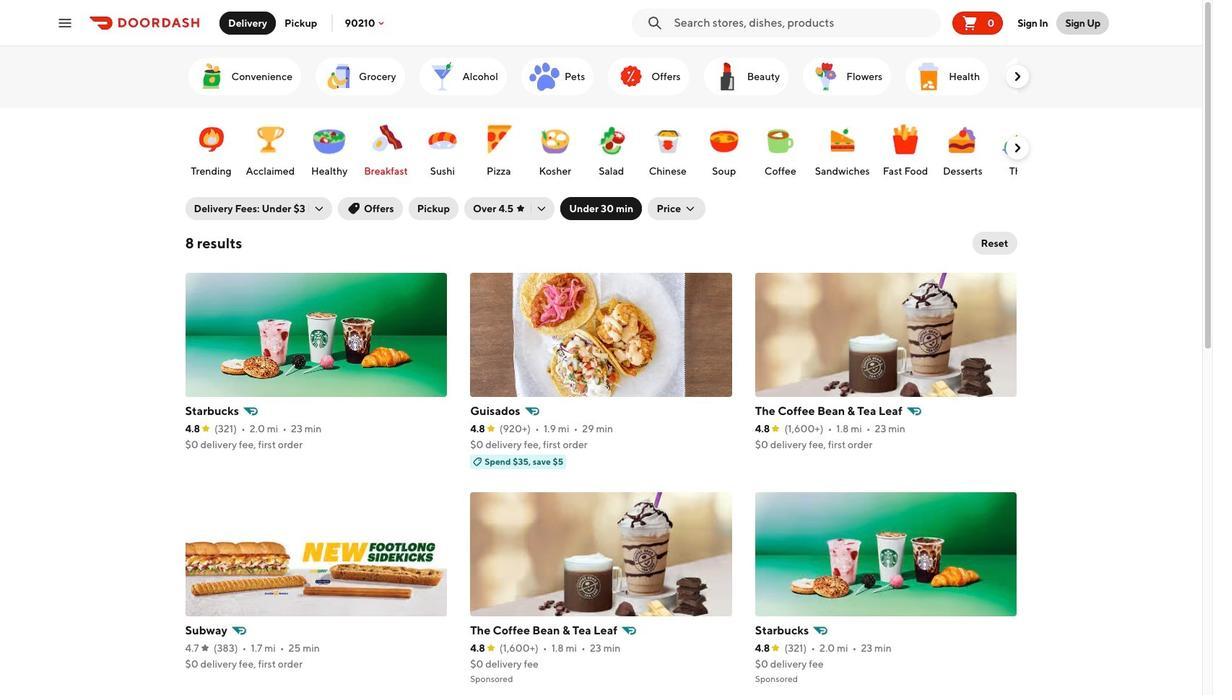 Task type: describe. For each thing, give the bounding box(es) containing it.
flowers image
[[809, 59, 844, 94]]

1 next button of carousel image from the top
[[1010, 69, 1024, 84]]

health image
[[912, 59, 946, 94]]

open menu image
[[56, 14, 74, 31]]

pets image
[[527, 59, 562, 94]]

Store search: begin typing to search for stores available on DoorDash text field
[[674, 15, 936, 31]]



Task type: locate. For each thing, give the bounding box(es) containing it.
alcohol image
[[425, 59, 460, 94]]

offers image
[[614, 59, 649, 94]]

next button of carousel image
[[1010, 69, 1024, 84], [1010, 141, 1024, 155]]

1 vertical spatial next button of carousel image
[[1010, 141, 1024, 155]]

0 vertical spatial next button of carousel image
[[1010, 69, 1024, 84]]

beauty image
[[710, 59, 744, 94]]

home image
[[1009, 59, 1044, 94]]

convenience image
[[194, 59, 229, 94]]

grocery image
[[321, 59, 356, 94]]

2 next button of carousel image from the top
[[1010, 141, 1024, 155]]



Task type: vqa. For each thing, say whether or not it's contained in the screenshot.
Joan's on Third salads
no



